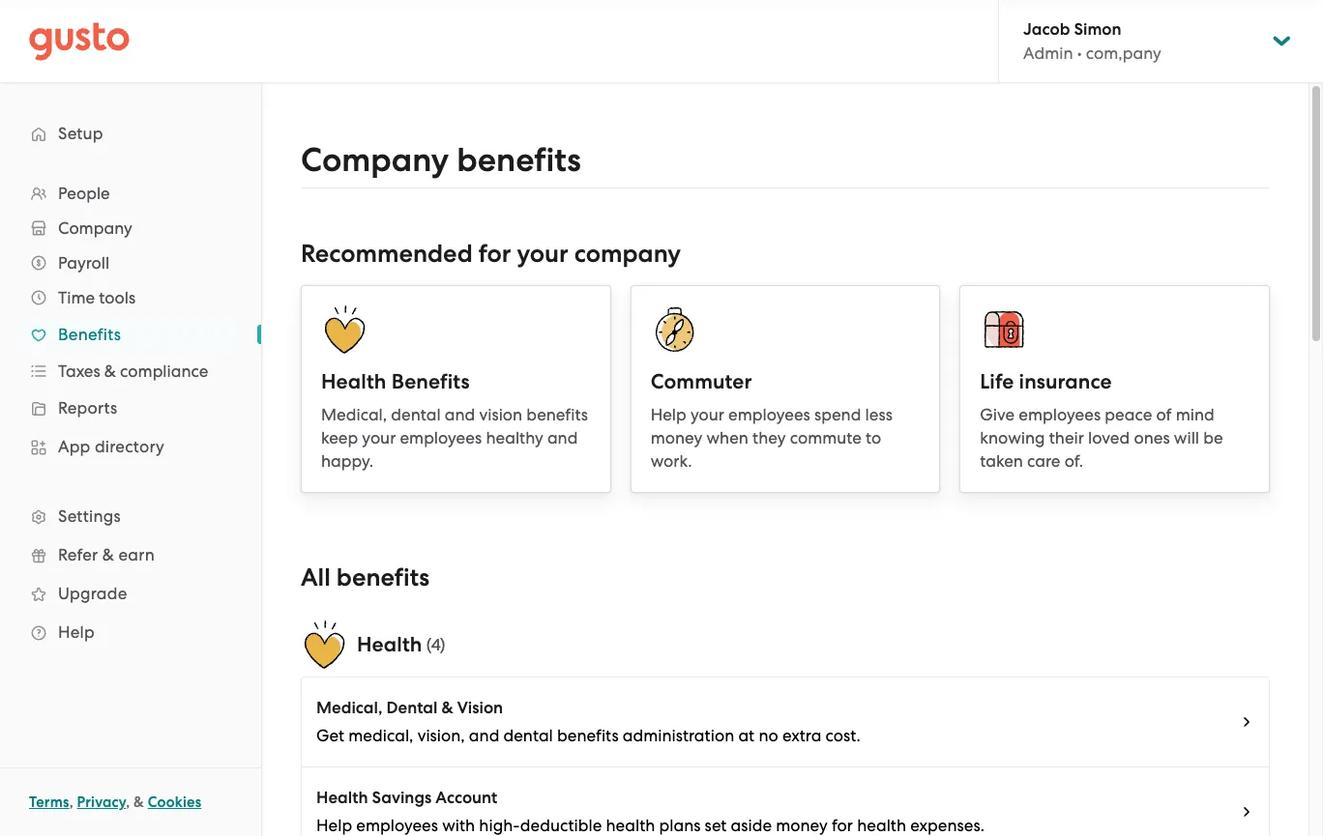 Task type: vqa. For each thing, say whether or not it's contained in the screenshot.
our
no



Task type: describe. For each thing, give the bounding box(es) containing it.
deductible
[[520, 816, 602, 836]]

employees inside help your employees spend less money when they commute to work.
[[728, 405, 810, 425]]

& left earn
[[102, 545, 114, 565]]

to
[[866, 428, 881, 448]]

privacy link
[[77, 794, 126, 811]]

help inside health savings account help employees with high-deductible health plans set aside money for health expenses.
[[316, 816, 352, 836]]

health for health savings account help employees with high-deductible health plans set aside money for health expenses.
[[316, 788, 368, 809]]

settings
[[58, 507, 121, 526]]

life
[[980, 369, 1014, 395]]

dental inside medical, dental & vision get medical, vision, and dental benefits administration at no extra cost.
[[503, 726, 553, 746]]

earn
[[118, 545, 155, 565]]

give
[[980, 405, 1015, 425]]

company
[[574, 239, 681, 269]]

life insurance
[[980, 369, 1112, 395]]

1 health from the left
[[606, 816, 655, 836]]

directory
[[95, 437, 164, 457]]

of
[[1156, 405, 1172, 425]]

medical,
[[348, 726, 413, 746]]

jacob
[[1023, 19, 1070, 40]]

dental inside medical, dental and vision benefits keep your employees healthy and happy.
[[391, 405, 441, 425]]

time tools
[[58, 288, 136, 308]]

company for company
[[58, 219, 132, 238]]

app
[[58, 437, 90, 457]]

health savings account help employees with high-deductible health plans set aside money for health expenses.
[[316, 788, 985, 836]]

employees inside medical, dental and vision benefits keep your employees healthy and happy.
[[400, 428, 482, 448]]

employees inside health savings account help employees with high-deductible health plans set aside money for health expenses.
[[356, 816, 438, 836]]

commuter
[[651, 369, 752, 395]]

plans
[[659, 816, 701, 836]]

•
[[1077, 44, 1082, 63]]

& left cookies
[[134, 794, 144, 811]]

cookies
[[148, 794, 201, 811]]

aside
[[731, 816, 772, 836]]

set
[[705, 816, 727, 836]]

get
[[316, 726, 344, 746]]

ones
[[1134, 428, 1170, 448]]

work.
[[651, 452, 692, 471]]

1 horizontal spatial benefits
[[391, 369, 470, 395]]

upgrade link
[[19, 576, 242, 611]]

care
[[1027, 452, 1061, 471]]

help link
[[19, 615, 242, 650]]

and inside medical, dental & vision get medical, vision, and dental benefits administration at no extra cost.
[[469, 726, 499, 746]]

setup
[[58, 124, 103, 143]]

vision
[[479, 405, 522, 425]]

tools
[[99, 288, 136, 308]]

of.
[[1065, 452, 1083, 471]]

& inside medical, dental & vision get medical, vision, and dental benefits administration at no extra cost.
[[441, 698, 453, 719]]

)
[[440, 635, 445, 655]]

opens in current tab image
[[1239, 805, 1254, 820]]

company button
[[19, 211, 242, 246]]

company benefits
[[301, 140, 581, 180]]

for inside health savings account help employees with high-deductible health plans set aside money for health expenses.
[[832, 816, 853, 836]]

dental
[[386, 698, 438, 719]]

4
[[431, 635, 440, 655]]

gusto navigation element
[[0, 83, 261, 683]]

medical, for dental
[[321, 405, 387, 425]]

list containing medical, dental & vision
[[301, 677, 1270, 837]]

terms link
[[29, 794, 69, 811]]

payroll
[[58, 253, 109, 273]]

account
[[435, 788, 497, 809]]

1 , from the left
[[69, 794, 73, 811]]

help for help
[[58, 623, 95, 642]]

home image
[[29, 22, 130, 60]]

payroll button
[[19, 246, 242, 280]]

be
[[1203, 428, 1223, 448]]

reports link
[[19, 391, 242, 426]]

all
[[301, 563, 331, 593]]

benefits link
[[19, 317, 242, 352]]

2 health from the left
[[857, 816, 906, 836]]

refer & earn link
[[19, 538, 242, 573]]

expenses.
[[910, 816, 985, 836]]

app directory link
[[19, 429, 242, 464]]

taxes & compliance button
[[19, 354, 242, 389]]

settings link
[[19, 499, 242, 534]]

will
[[1174, 428, 1199, 448]]

loved
[[1088, 428, 1130, 448]]

vision
[[457, 698, 503, 719]]

savings
[[372, 788, 432, 809]]

cookies button
[[148, 791, 201, 814]]

vision,
[[417, 726, 465, 746]]

opens in current tab image
[[1239, 715, 1254, 730]]

refer & earn
[[58, 545, 155, 565]]

give employees peace of mind knowing their loved ones will be taken care of.
[[980, 405, 1223, 471]]

their
[[1049, 428, 1084, 448]]

health ( 4 )
[[357, 633, 445, 658]]

employees inside give employees peace of mind knowing their loved ones will be taken care of.
[[1019, 405, 1101, 425]]

mind
[[1176, 405, 1214, 425]]

health benefits
[[321, 369, 470, 395]]

health for health ( 4 )
[[357, 633, 422, 658]]



Task type: locate. For each thing, give the bounding box(es) containing it.
2 , from the left
[[126, 794, 130, 811]]

insurance
[[1019, 369, 1112, 395]]

employees down vision
[[400, 428, 482, 448]]

spend
[[814, 405, 861, 425]]

taken
[[980, 452, 1023, 471]]

company down people
[[58, 219, 132, 238]]

2 vertical spatial and
[[469, 726, 499, 746]]

medical, up the keep
[[321, 405, 387, 425]]

for
[[479, 239, 511, 269], [832, 816, 853, 836]]

money inside help your employees spend less money when they commute to work.
[[651, 428, 702, 448]]

, left privacy
[[69, 794, 73, 811]]

health left (
[[357, 633, 422, 658]]

recommended
[[301, 239, 473, 269]]

health left expenses.
[[857, 816, 906, 836]]

upgrade
[[58, 584, 127, 604]]

0 vertical spatial health
[[321, 369, 386, 395]]

help for help your employees spend less money when they commute to work.
[[651, 405, 686, 425]]

your
[[517, 239, 568, 269], [691, 405, 724, 425], [362, 428, 396, 448]]

recommended for your company
[[301, 239, 681, 269]]

reports
[[58, 398, 117, 418]]

medical,
[[321, 405, 387, 425], [316, 698, 382, 719]]

0 vertical spatial for
[[479, 239, 511, 269]]

2 horizontal spatial your
[[691, 405, 724, 425]]

health
[[606, 816, 655, 836], [857, 816, 906, 836]]

0 vertical spatial help
[[651, 405, 686, 425]]

0 horizontal spatial dental
[[391, 405, 441, 425]]

company for company benefits
[[301, 140, 449, 180]]

your up happy.
[[362, 428, 396, 448]]

admin
[[1023, 44, 1073, 63]]

money up work.
[[651, 428, 702, 448]]

time tools button
[[19, 280, 242, 315]]

and left vision
[[445, 405, 475, 425]]

0 vertical spatial money
[[651, 428, 702, 448]]

setup link
[[19, 116, 242, 151]]

& inside dropdown button
[[104, 362, 116, 381]]

extra
[[782, 726, 821, 746]]

terms
[[29, 794, 69, 811]]

help inside help your employees spend less money when they commute to work.
[[651, 405, 686, 425]]

medical, dental & vision get medical, vision, and dental benefits administration at no extra cost.
[[316, 698, 861, 746]]

taxes & compliance
[[58, 362, 208, 381]]

benefits
[[457, 140, 581, 180], [526, 405, 588, 425], [336, 563, 430, 593], [557, 726, 619, 746]]

0 horizontal spatial list
[[0, 176, 261, 652]]

0 horizontal spatial ,
[[69, 794, 73, 811]]

refer
[[58, 545, 98, 565]]

& up vision,
[[441, 698, 453, 719]]

dental down health benefits
[[391, 405, 441, 425]]

0 horizontal spatial benefits
[[58, 325, 121, 344]]

health up the keep
[[321, 369, 386, 395]]

medical, inside medical, dental and vision benefits keep your employees healthy and happy.
[[321, 405, 387, 425]]

1 horizontal spatial help
[[316, 816, 352, 836]]

benefits
[[58, 325, 121, 344], [391, 369, 470, 395]]

people button
[[19, 176, 242, 211]]

health left savings at the bottom left of page
[[316, 788, 368, 809]]

your up when in the right of the page
[[691, 405, 724, 425]]

health
[[321, 369, 386, 395], [357, 633, 422, 658], [316, 788, 368, 809]]

0 vertical spatial dental
[[391, 405, 441, 425]]

simon
[[1074, 19, 1122, 40]]

1 horizontal spatial dental
[[503, 726, 553, 746]]

company
[[301, 140, 449, 180], [58, 219, 132, 238]]

medical, for dental
[[316, 698, 382, 719]]

1 vertical spatial help
[[58, 623, 95, 642]]

0 horizontal spatial your
[[362, 428, 396, 448]]

dental right vision,
[[503, 726, 553, 746]]

0 vertical spatial your
[[517, 239, 568, 269]]

list
[[0, 176, 261, 652], [301, 677, 1270, 837]]

0 vertical spatial company
[[301, 140, 449, 180]]

,
[[69, 794, 73, 811], [126, 794, 130, 811]]

employees up they
[[728, 405, 810, 425]]

benefits inside benefits link
[[58, 325, 121, 344]]

1 horizontal spatial for
[[832, 816, 853, 836]]

2 vertical spatial health
[[316, 788, 368, 809]]

1 horizontal spatial ,
[[126, 794, 130, 811]]

1 vertical spatial your
[[691, 405, 724, 425]]

knowing
[[980, 428, 1045, 448]]

employees down savings at the bottom left of page
[[356, 816, 438, 836]]

1 horizontal spatial company
[[301, 140, 449, 180]]

healthy
[[486, 428, 543, 448]]

money right aside at bottom
[[776, 816, 828, 836]]

compliance
[[120, 362, 208, 381]]

medical, inside medical, dental & vision get medical, vision, and dental benefits administration at no extra cost.
[[316, 698, 382, 719]]

com,pany
[[1086, 44, 1161, 63]]

0 vertical spatial benefits
[[58, 325, 121, 344]]

0 horizontal spatial for
[[479, 239, 511, 269]]

1 vertical spatial money
[[776, 816, 828, 836]]

1 vertical spatial benefits
[[391, 369, 470, 395]]

1 vertical spatial for
[[832, 816, 853, 836]]

with
[[442, 816, 475, 836]]

, left cookies
[[126, 794, 130, 811]]

1 horizontal spatial your
[[517, 239, 568, 269]]

medical, dental and vision benefits keep your employees healthy and happy.
[[321, 405, 588, 471]]

jacob simon admin • com,pany
[[1023, 19, 1161, 63]]

health inside health savings account help employees with high-deductible health plans set aside money for health expenses.
[[316, 788, 368, 809]]

time
[[58, 288, 95, 308]]

1 vertical spatial company
[[58, 219, 132, 238]]

list containing people
[[0, 176, 261, 652]]

help down upgrade
[[58, 623, 95, 642]]

your inside help your employees spend less money when they commute to work.
[[691, 405, 724, 425]]

health for health benefits
[[321, 369, 386, 395]]

0 horizontal spatial money
[[651, 428, 702, 448]]

0 vertical spatial list
[[0, 176, 261, 652]]

help
[[651, 405, 686, 425], [58, 623, 95, 642], [316, 816, 352, 836]]

peace
[[1105, 405, 1152, 425]]

1 vertical spatial and
[[547, 428, 578, 448]]

people
[[58, 184, 110, 203]]

1 horizontal spatial list
[[301, 677, 1270, 837]]

company up the recommended
[[301, 140, 449, 180]]

1 horizontal spatial health
[[857, 816, 906, 836]]

0 horizontal spatial company
[[58, 219, 132, 238]]

1 vertical spatial health
[[357, 633, 422, 658]]

help inside gusto navigation element
[[58, 623, 95, 642]]

1 horizontal spatial money
[[776, 816, 828, 836]]

company inside dropdown button
[[58, 219, 132, 238]]

& right taxes
[[104, 362, 116, 381]]

terms , privacy , & cookies
[[29, 794, 201, 811]]

medical, up the get
[[316, 698, 382, 719]]

your left company
[[517, 239, 568, 269]]

at
[[738, 726, 755, 746]]

high-
[[479, 816, 520, 836]]

benefits inside medical, dental & vision get medical, vision, and dental benefits administration at no extra cost.
[[557, 726, 619, 746]]

they
[[753, 428, 786, 448]]

benefits up medical, dental and vision benefits keep your employees healthy and happy.
[[391, 369, 470, 395]]

(
[[426, 635, 431, 655]]

0 vertical spatial medical,
[[321, 405, 387, 425]]

all benefits
[[301, 563, 430, 593]]

and right healthy
[[547, 428, 578, 448]]

money inside health savings account help employees with high-deductible health plans set aside money for health expenses.
[[776, 816, 828, 836]]

your inside medical, dental and vision benefits keep your employees healthy and happy.
[[362, 428, 396, 448]]

0 vertical spatial and
[[445, 405, 475, 425]]

less
[[865, 405, 893, 425]]

app directory
[[58, 437, 164, 457]]

no
[[759, 726, 778, 746]]

and down 'vision'
[[469, 726, 499, 746]]

cost.
[[826, 726, 861, 746]]

help down the get
[[316, 816, 352, 836]]

1 vertical spatial list
[[301, 677, 1270, 837]]

0 horizontal spatial health
[[606, 816, 655, 836]]

taxes
[[58, 362, 100, 381]]

health left plans
[[606, 816, 655, 836]]

commute
[[790, 428, 862, 448]]

help down the 'commuter'
[[651, 405, 686, 425]]

dental
[[391, 405, 441, 425], [503, 726, 553, 746]]

happy.
[[321, 452, 373, 471]]

1 vertical spatial dental
[[503, 726, 553, 746]]

benefits inside medical, dental and vision benefits keep your employees healthy and happy.
[[526, 405, 588, 425]]

privacy
[[77, 794, 126, 811]]

2 horizontal spatial help
[[651, 405, 686, 425]]

1 vertical spatial medical,
[[316, 698, 382, 719]]

2 vertical spatial help
[[316, 816, 352, 836]]

employees up their
[[1019, 405, 1101, 425]]

keep
[[321, 428, 358, 448]]

0 horizontal spatial help
[[58, 623, 95, 642]]

help your employees spend less money when they commute to work.
[[651, 405, 893, 471]]

administration
[[623, 726, 734, 746]]

when
[[706, 428, 748, 448]]

benefits down 'time tools'
[[58, 325, 121, 344]]

2 vertical spatial your
[[362, 428, 396, 448]]

&
[[104, 362, 116, 381], [102, 545, 114, 565], [441, 698, 453, 719], [134, 794, 144, 811]]



